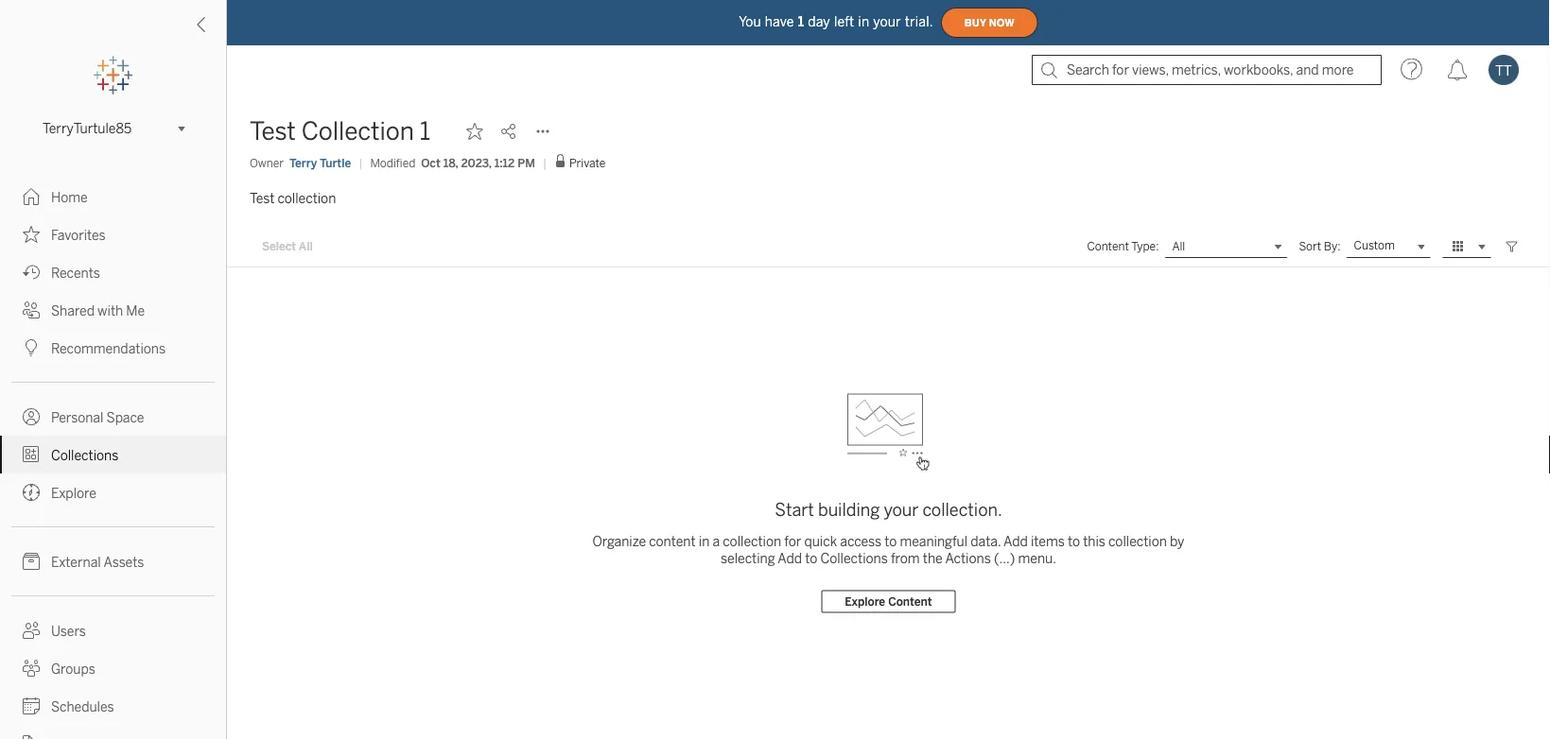 Task type: locate. For each thing, give the bounding box(es) containing it.
sort by:
[[1299, 240, 1341, 253]]

all
[[299, 240, 313, 254], [1173, 240, 1186, 254]]

0 horizontal spatial collection
[[278, 191, 336, 206]]

home link
[[0, 178, 226, 216]]

pm
[[518, 156, 535, 170]]

1 up oct
[[420, 117, 431, 146]]

collections down "access"
[[821, 552, 888, 567]]

Search for views, metrics, workbooks, and more text field
[[1032, 55, 1382, 85]]

test for test collection
[[250, 191, 275, 206]]

0 vertical spatial explore
[[51, 486, 96, 501]]

all button
[[1165, 236, 1288, 258]]

recents
[[51, 265, 100, 281]]

0 horizontal spatial explore
[[51, 486, 96, 501]]

explore inside button
[[845, 595, 886, 609]]

access
[[840, 534, 882, 550]]

menu.
[[1018, 552, 1057, 567]]

selecting
[[721, 552, 775, 567]]

day
[[808, 14, 831, 30]]

0 horizontal spatial collections
[[51, 448, 119, 464]]

2 all from the left
[[1173, 240, 1186, 254]]

1 vertical spatial content
[[888, 595, 932, 609]]

add up (...)
[[1004, 534, 1028, 550]]

turtle
[[320, 156, 351, 170]]

personal space link
[[0, 398, 226, 436]]

collections
[[51, 448, 119, 464], [821, 552, 888, 567]]

start building your collection.
[[775, 500, 1003, 520]]

meaningful
[[900, 534, 968, 550]]

trial.
[[905, 14, 933, 30]]

collections down personal
[[51, 448, 119, 464]]

personal space
[[51, 410, 144, 426]]

1 horizontal spatial content
[[1087, 240, 1129, 253]]

recommendations link
[[0, 329, 226, 367]]

recommendations
[[51, 341, 166, 357]]

collection up selecting
[[723, 534, 782, 550]]

0 vertical spatial collections
[[51, 448, 119, 464]]

add
[[1004, 534, 1028, 550], [778, 552, 802, 567]]

all right select
[[299, 240, 313, 254]]

to up from
[[885, 534, 897, 550]]

in right left
[[858, 14, 870, 30]]

all inside select all button
[[299, 240, 313, 254]]

1 vertical spatial 1
[[420, 117, 431, 146]]

0 horizontal spatial content
[[888, 595, 932, 609]]

1 all from the left
[[299, 240, 313, 254]]

0 horizontal spatial in
[[699, 534, 710, 550]]

1 for collection
[[420, 117, 431, 146]]

your left trial.
[[873, 14, 901, 30]]

collection
[[278, 191, 336, 206], [723, 534, 782, 550], [1109, 534, 1167, 550]]

1 for have
[[798, 14, 804, 30]]

me
[[126, 303, 145, 319]]

private
[[570, 157, 606, 170]]

select all
[[262, 240, 313, 254]]

buy
[[965, 17, 987, 29]]

a
[[713, 534, 720, 550]]

1 horizontal spatial explore
[[845, 595, 886, 609]]

content
[[1087, 240, 1129, 253], [888, 595, 932, 609]]

1 vertical spatial explore
[[845, 595, 886, 609]]

explore content
[[845, 595, 932, 609]]

custom
[[1354, 239, 1395, 253]]

now
[[989, 17, 1015, 29]]

0 vertical spatial test
[[250, 117, 296, 146]]

navigation panel element
[[0, 57, 226, 740]]

0 horizontal spatial |
[[359, 156, 363, 170]]

| right pm
[[543, 156, 547, 170]]

1 horizontal spatial |
[[543, 156, 547, 170]]

content down from
[[888, 595, 932, 609]]

in
[[858, 14, 870, 30], [699, 534, 710, 550]]

collection left by
[[1109, 534, 1167, 550]]

users link
[[0, 612, 226, 650]]

1 horizontal spatial all
[[1173, 240, 1186, 254]]

2 | from the left
[[543, 156, 547, 170]]

buy now button
[[941, 8, 1038, 38]]

users
[[51, 624, 86, 640]]

|
[[359, 156, 363, 170], [543, 156, 547, 170]]

left
[[834, 14, 855, 30]]

home
[[51, 190, 88, 205]]

1 vertical spatial collections
[[821, 552, 888, 567]]

actions
[[945, 552, 991, 567]]

| right turtle
[[359, 156, 363, 170]]

to down quick
[[805, 552, 818, 567]]

schedules link
[[0, 688, 226, 726]]

test up the owner
[[250, 117, 296, 146]]

1
[[798, 14, 804, 30], [420, 117, 431, 146]]

0 horizontal spatial to
[[805, 552, 818, 567]]

0 horizontal spatial all
[[299, 240, 313, 254]]

from
[[891, 552, 920, 567]]

1 horizontal spatial collection
[[723, 534, 782, 550]]

explore down organize content in a collection for quick access to meaningful data. add items to this collection by selecting add to collections from the actions (...) menu. on the bottom of the page
[[845, 595, 886, 609]]

your up organize content in a collection for quick access to meaningful data. add items to this collection by selecting add to collections from the actions (...) menu. on the bottom of the page
[[884, 500, 919, 520]]

18,
[[443, 156, 458, 170]]

1 horizontal spatial to
[[885, 534, 897, 550]]

add down for
[[778, 552, 802, 567]]

0 vertical spatial in
[[858, 14, 870, 30]]

1:12
[[495, 156, 515, 170]]

the
[[923, 552, 943, 567]]

explore content button
[[821, 591, 956, 613]]

you
[[739, 14, 761, 30]]

content left type:
[[1087, 240, 1129, 253]]

organize
[[593, 534, 646, 550]]

your
[[873, 14, 901, 30], [884, 500, 919, 520]]

0 horizontal spatial 1
[[420, 117, 431, 146]]

test down the owner
[[250, 191, 275, 206]]

oct
[[421, 156, 441, 170]]

explore down collections link
[[51, 486, 96, 501]]

quick
[[805, 534, 837, 550]]

all right type:
[[1173, 240, 1186, 254]]

1 vertical spatial in
[[699, 534, 710, 550]]

0 vertical spatial 1
[[798, 14, 804, 30]]

collection down terry at top
[[278, 191, 336, 206]]

content inside button
[[888, 595, 932, 609]]

1 horizontal spatial collections
[[821, 552, 888, 567]]

1 horizontal spatial add
[[1004, 534, 1028, 550]]

2 test from the top
[[250, 191, 275, 206]]

schedules
[[51, 700, 114, 715]]

1 test from the top
[[250, 117, 296, 146]]

explore for explore content
[[845, 595, 886, 609]]

explore
[[51, 486, 96, 501], [845, 595, 886, 609]]

to left this
[[1068, 534, 1080, 550]]

data.
[[971, 534, 1001, 550]]

have
[[765, 14, 794, 30]]

shared with me
[[51, 303, 145, 319]]

to
[[885, 534, 897, 550], [1068, 534, 1080, 550], [805, 552, 818, 567]]

1 vertical spatial test
[[250, 191, 275, 206]]

1 vertical spatial add
[[778, 552, 802, 567]]

1 horizontal spatial 1
[[798, 14, 804, 30]]

select
[[262, 240, 296, 254]]

you have 1 day left in your trial.
[[739, 14, 933, 30]]

items
[[1031, 534, 1065, 550]]

content type:
[[1087, 240, 1159, 253]]

in inside organize content in a collection for quick access to meaningful data. add items to this collection by selecting add to collections from the actions (...) menu.
[[699, 534, 710, 550]]

0 horizontal spatial add
[[778, 552, 802, 567]]

terryturtule85
[[43, 121, 132, 136]]

1 left day
[[798, 14, 804, 30]]

collections inside "main navigation. press the up and down arrow keys to access links." element
[[51, 448, 119, 464]]

personal
[[51, 410, 103, 426]]

explore for explore
[[51, 486, 96, 501]]

in left a on the left of the page
[[699, 534, 710, 550]]

building
[[818, 500, 880, 520]]

explore inside "main navigation. press the up and down arrow keys to access links." element
[[51, 486, 96, 501]]



Task type: describe. For each thing, give the bounding box(es) containing it.
collections link
[[0, 436, 226, 474]]

content
[[649, 534, 696, 550]]

external
[[51, 555, 101, 570]]

2 horizontal spatial collection
[[1109, 534, 1167, 550]]

owner
[[250, 156, 284, 170]]

groups link
[[0, 650, 226, 688]]

1 vertical spatial your
[[884, 500, 919, 520]]

by
[[1170, 534, 1185, 550]]

shared with me link
[[0, 291, 226, 329]]

sort
[[1299, 240, 1322, 253]]

grid view image
[[1450, 238, 1467, 255]]

favorites
[[51, 228, 106, 243]]

terryturtule85 button
[[35, 117, 191, 140]]

modified
[[370, 156, 416, 170]]

by:
[[1324, 240, 1341, 253]]

collection
[[301, 117, 414, 146]]

organize content in a collection for quick access to meaningful data. add items to this collection by selecting add to collections from the actions (...) menu.
[[593, 534, 1185, 567]]

main navigation. press the up and down arrow keys to access links. element
[[0, 178, 226, 740]]

1 | from the left
[[359, 156, 363, 170]]

with
[[98, 303, 123, 319]]

select all button
[[250, 236, 325, 258]]

test for test collection 1
[[250, 117, 296, 146]]

favorites link
[[0, 216, 226, 254]]

test collection 1
[[250, 117, 431, 146]]

2 horizontal spatial to
[[1068, 534, 1080, 550]]

0 vertical spatial content
[[1087, 240, 1129, 253]]

all inside all dropdown button
[[1173, 240, 1186, 254]]

0 vertical spatial add
[[1004, 534, 1028, 550]]

collections inside organize content in a collection for quick access to meaningful data. add items to this collection by selecting add to collections from the actions (...) menu.
[[821, 552, 888, 567]]

this
[[1083, 534, 1106, 550]]

owner terry turtle | modified oct 18, 2023, 1:12 pm |
[[250, 156, 547, 170]]

start
[[775, 500, 814, 520]]

space
[[106, 410, 144, 426]]

terry
[[290, 156, 317, 170]]

test collection
[[250, 191, 336, 206]]

assets
[[103, 555, 144, 570]]

for
[[785, 534, 802, 550]]

type:
[[1132, 240, 1159, 253]]

groups
[[51, 662, 95, 677]]

0 vertical spatial your
[[873, 14, 901, 30]]

(...)
[[994, 552, 1015, 567]]

external assets link
[[0, 543, 226, 581]]

terry turtle link
[[290, 155, 351, 172]]

recents link
[[0, 254, 226, 291]]

1 horizontal spatial in
[[858, 14, 870, 30]]

explore link
[[0, 474, 226, 512]]

external assets
[[51, 555, 144, 570]]

custom button
[[1347, 236, 1431, 258]]

buy now
[[965, 17, 1015, 29]]

2023,
[[461, 156, 492, 170]]

collection.
[[923, 500, 1003, 520]]

shared
[[51, 303, 95, 319]]



Task type: vqa. For each thing, say whether or not it's contained in the screenshot.
6th the asset from the top
no



